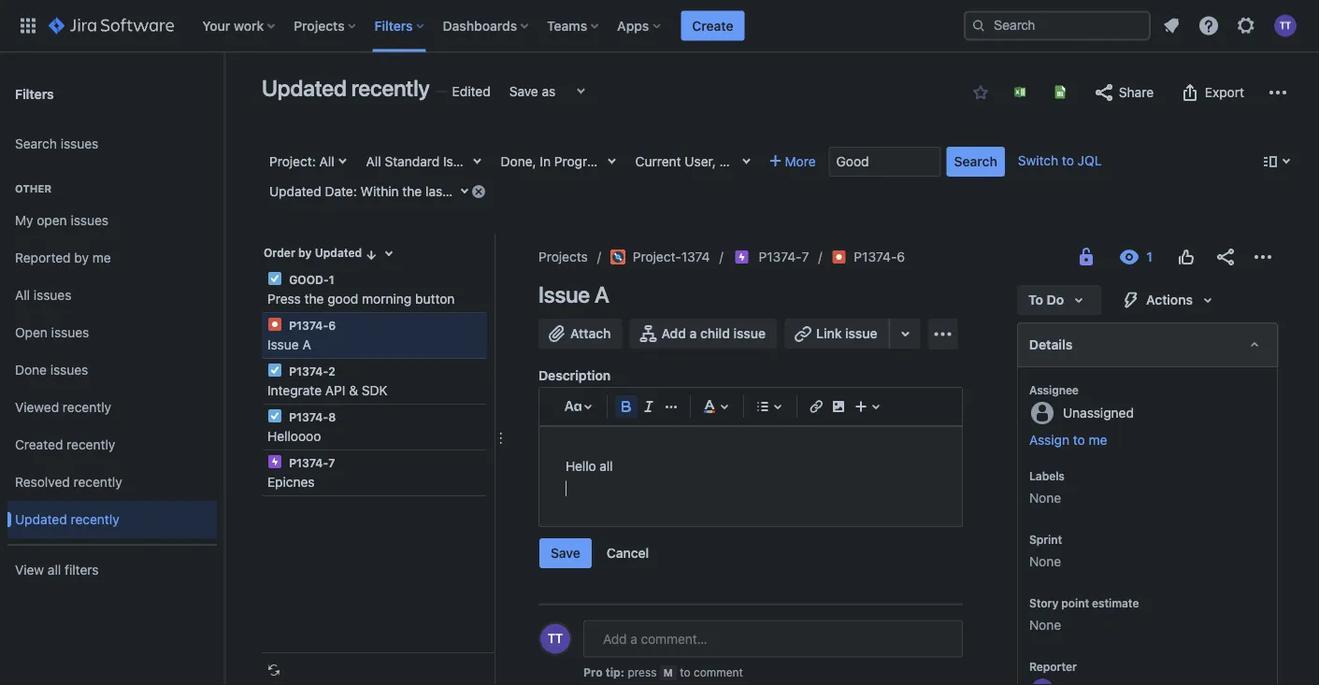 Task type: vqa. For each thing, say whether or not it's contained in the screenshot.
the leftmost 'lead'
no



Task type: locate. For each thing, give the bounding box(es) containing it.
done issues link
[[7, 352, 217, 389]]

save inside save button
[[551, 546, 580, 561]]

search
[[15, 136, 57, 152], [954, 154, 997, 169]]

projects for the projects popup button
[[294, 18, 345, 33]]

share image
[[1214, 246, 1237, 268]]

project-
[[633, 249, 681, 265]]

0 vertical spatial to
[[1062, 153, 1074, 168]]

1 horizontal spatial search
[[954, 154, 997, 169]]

1 horizontal spatial types,
[[635, 154, 675, 169]]

copy link to issue image
[[901, 249, 916, 264]]

do inside dropdown button
[[1047, 292, 1064, 308]]

0 horizontal spatial bug image
[[267, 317, 282, 332]]

1 vertical spatial search
[[954, 154, 997, 169]]

save as button
[[500, 77, 565, 107]]

1 horizontal spatial the
[[402, 184, 422, 199]]

all button
[[587, 643, 613, 666]]

date:
[[325, 184, 357, 199]]

to do
[[1028, 292, 1064, 308]]

1 vertical spatial p1374-6
[[286, 319, 336, 332]]

0 horizontal spatial types,
[[478, 154, 518, 169]]

unassigned,
[[720, 154, 794, 169]]

epicnes
[[267, 474, 315, 490]]

all standard issue types,                                 all sub-task issue types,                                 bug,                                 epic,                                 story,                                 task
[[366, 154, 809, 169]]

issue up p1374-2
[[267, 337, 299, 352]]

updated recently
[[262, 75, 430, 101], [15, 512, 119, 527]]

none down story
[[1029, 617, 1061, 633]]

to inside dropdown button
[[1028, 292, 1043, 308]]

1 horizontal spatial task
[[781, 154, 809, 169]]

switch
[[1018, 153, 1058, 168]]

me for reported by me
[[92, 250, 111, 266]]

2 vertical spatial to
[[680, 666, 690, 679]]

primary element
[[11, 0, 964, 52]]

small image
[[364, 247, 379, 262]]

0 horizontal spatial epic image
[[267, 454, 282, 469]]

1
[[450, 184, 456, 199], [329, 273, 334, 286]]

add a child issue
[[661, 326, 766, 341]]

save
[[509, 84, 538, 99], [551, 546, 580, 561]]

epic image left p1374-7 link at the top of page
[[734, 250, 749, 265]]

7 down 8
[[328, 456, 335, 469]]

attach
[[570, 326, 611, 341]]

p1374-6 up link web pages and more icon
[[854, 249, 905, 265]]

task image
[[267, 271, 282, 286], [267, 363, 282, 378]]

by right reported
[[74, 250, 89, 266]]

1 vertical spatial 7
[[328, 456, 335, 469]]

open in microsoft excel image
[[1012, 85, 1027, 100]]

the down good-1
[[304, 291, 324, 307]]

1 horizontal spatial 6
[[897, 249, 905, 265]]

comments button
[[621, 643, 699, 666]]

0 vertical spatial 7
[[802, 249, 809, 265]]

in
[[540, 154, 551, 169]]

a up attach
[[595, 281, 609, 308]]

to up details
[[1028, 292, 1043, 308]]

epic image up epicnes
[[267, 454, 282, 469]]

p1374-6 down press
[[286, 319, 336, 332]]

0 vertical spatial all
[[600, 459, 613, 474]]

as
[[542, 84, 556, 99]]

projects inside popup button
[[294, 18, 345, 33]]

attach button
[[538, 319, 622, 349]]

1 vertical spatial 6
[[328, 319, 336, 332]]

share link
[[1084, 78, 1163, 108]]

0 horizontal spatial me
[[92, 250, 111, 266]]

do
[[824, 154, 841, 169], [1047, 292, 1064, 308]]

0 horizontal spatial updated recently
[[15, 512, 119, 527]]

0 horizontal spatial 7
[[328, 456, 335, 469]]

0 horizontal spatial p1374-6
[[286, 319, 336, 332]]

all right view
[[48, 562, 61, 578]]

1 vertical spatial filters
[[15, 86, 54, 101]]

assign to me button
[[1029, 431, 1258, 450]]

last
[[425, 184, 447, 199]]

0 vertical spatial projects
[[294, 18, 345, 33]]

0 vertical spatial task image
[[267, 271, 282, 286]]

1 horizontal spatial p1374-7
[[759, 249, 809, 265]]

0 horizontal spatial search
[[15, 136, 57, 152]]

filters
[[375, 18, 413, 33], [15, 86, 54, 101]]

recently down created recently link
[[73, 475, 122, 490]]

me inside 'button'
[[1089, 432, 1107, 448]]

by for order
[[298, 246, 312, 259]]

recently
[[351, 75, 430, 101], [63, 400, 111, 415], [67, 437, 115, 453], [73, 475, 122, 490], [71, 512, 119, 527]]

1 horizontal spatial me
[[1089, 432, 1107, 448]]

0 horizontal spatial do
[[824, 154, 841, 169]]

projects right work
[[294, 18, 345, 33]]

project 1374 image
[[610, 250, 625, 265]]

1 horizontal spatial p1374-6
[[854, 249, 905, 265]]

done,
[[501, 154, 536, 169]]

issues
[[61, 136, 98, 152], [71, 213, 109, 228], [34, 288, 71, 303], [51, 325, 89, 340], [50, 362, 88, 378]]

updated down project:
[[269, 184, 321, 199]]

1 vertical spatial save
[[551, 546, 580, 561]]

2 none from the top
[[1029, 554, 1061, 569]]

vote options: no one has voted for this issue yet. image
[[1175, 246, 1198, 268]]

pro tip: press m to comment
[[583, 666, 743, 679]]

actions button
[[1109, 285, 1230, 315]]

story
[[1029, 596, 1059, 610]]

0 horizontal spatial filters
[[15, 86, 54, 101]]

done issues
[[15, 362, 88, 378]]

me down my open issues link
[[92, 250, 111, 266]]

to left jql
[[1062, 153, 1074, 168]]

recently for updated recently link
[[71, 512, 119, 527]]

0 horizontal spatial to
[[806, 154, 820, 169]]

task
[[569, 154, 596, 169], [781, 154, 809, 169]]

admins,
[[923, 154, 970, 169]]

recently down the resolved recently link
[[71, 512, 119, 527]]

me inside other "group"
[[92, 250, 111, 266]]

p1374- up integrate
[[289, 365, 328, 378]]

text styles image
[[562, 395, 584, 418]]

1 horizontal spatial save
[[551, 546, 580, 561]]

view all filters link
[[7, 552, 217, 589]]

p1374-7 up epicnes
[[286, 456, 335, 469]]

none down sprint
[[1029, 554, 1061, 569]]

7 left p1374-6 link
[[802, 249, 809, 265]]

menu bar
[[583, 643, 766, 666]]

1 horizontal spatial bug image
[[831, 250, 846, 265]]

1 right last
[[450, 184, 456, 199]]

0 horizontal spatial by
[[74, 250, 89, 266]]

1 vertical spatial updated recently
[[15, 512, 119, 527]]

0 vertical spatial save
[[509, 84, 538, 99]]

task image up press
[[267, 271, 282, 286]]

save left as
[[509, 84, 538, 99]]

story,
[[743, 154, 778, 169]]

updated recently down resolved recently
[[15, 512, 119, 527]]

none for labels none
[[1029, 490, 1061, 506]]

none inside sprint none
[[1029, 554, 1061, 569]]

p1374- up epicnes
[[289, 456, 328, 469]]

estimate
[[1092, 596, 1139, 610]]

1 horizontal spatial filters
[[375, 18, 413, 33]]

switch to jql
[[1018, 153, 1102, 168]]

updated recently down the projects popup button
[[262, 75, 430, 101]]

3 none from the top
[[1029, 617, 1061, 633]]

0 vertical spatial epic image
[[734, 250, 749, 265]]

issue
[[443, 154, 475, 169], [600, 154, 631, 169], [538, 281, 590, 308], [267, 337, 299, 352]]

to right test,
[[806, 154, 820, 169]]

epic image
[[734, 250, 749, 265], [267, 454, 282, 469]]

0 horizontal spatial 1
[[329, 273, 334, 286]]

1 vertical spatial do
[[1047, 292, 1064, 308]]

0 horizontal spatial issue
[[734, 326, 766, 341]]

updated down resolved
[[15, 512, 67, 527]]

1 horizontal spatial issue a
[[538, 281, 609, 308]]

recently for the resolved recently link
[[73, 475, 122, 490]]

do right more
[[824, 154, 841, 169]]

1 vertical spatial 1
[[329, 273, 334, 286]]

bug image down press
[[267, 317, 282, 332]]

search inside button
[[954, 154, 997, 169]]

to right 'assign'
[[1073, 432, 1085, 448]]

me down unassigned
[[1089, 432, 1107, 448]]

p1374- for epicnes
[[289, 456, 328, 469]]

bold ⌘b image
[[615, 395, 638, 418]]

activity
[[538, 620, 586, 636]]

p1374- left copy link to issue icon
[[854, 249, 897, 265]]

all up the within
[[366, 154, 381, 169]]

link issue button
[[784, 319, 891, 349]]

search issues
[[15, 136, 98, 152]]

task right in
[[569, 154, 596, 169]]

1 horizontal spatial updated recently
[[262, 75, 430, 101]]

1 vertical spatial me
[[1089, 432, 1107, 448]]

open issues link
[[7, 314, 217, 352]]

bug image left p1374-6 link
[[831, 250, 846, 265]]

2
[[328, 365, 335, 378]]

Description - Main content area, start typing to enter text. text field
[[566, 455, 936, 500]]

p1374- right 1374
[[759, 249, 802, 265]]

lists image
[[752, 395, 774, 418]]

actions
[[1146, 292, 1193, 308]]

projects left project 1374 icon
[[538, 249, 588, 265]]

0 vertical spatial to
[[806, 154, 820, 169]]

link image
[[805, 395, 827, 418]]

p1374-7 right 1374
[[759, 249, 809, 265]]

0 vertical spatial filters
[[375, 18, 413, 33]]

task image for press the good morning button
[[267, 271, 282, 286]]

good-1
[[286, 273, 334, 286]]

1 up "good"
[[329, 273, 334, 286]]

by inside other "group"
[[74, 250, 89, 266]]

all for view
[[48, 562, 61, 578]]

0 vertical spatial search
[[15, 136, 57, 152]]

all
[[600, 459, 613, 474], [48, 562, 61, 578]]

1 vertical spatial all
[[48, 562, 61, 578]]

story point estimate
[[1029, 596, 1139, 610]]

save left cancel
[[551, 546, 580, 561]]

all inside all issues link
[[15, 288, 30, 303]]

by for reported
[[74, 250, 89, 266]]

all inside description - main content area, start typing to enter text. text box
[[600, 459, 613, 474]]

search for search
[[954, 154, 997, 169]]

0 horizontal spatial save
[[509, 84, 538, 99]]

0 horizontal spatial task
[[569, 154, 596, 169]]

6 down "good"
[[328, 319, 336, 332]]

by right "order"
[[298, 246, 312, 259]]

0 vertical spatial a
[[595, 281, 609, 308]]

1 horizontal spatial a
[[595, 281, 609, 308]]

1 vertical spatial the
[[304, 291, 324, 307]]

0 horizontal spatial p1374-7
[[286, 456, 335, 469]]

open in google sheets image
[[1053, 85, 1068, 100]]

6 up link web pages and more icon
[[897, 249, 905, 265]]

open
[[37, 213, 67, 228]]

1 vertical spatial projects
[[538, 249, 588, 265]]

link web pages and more image
[[894, 323, 917, 345]]

projects
[[294, 18, 345, 33], [538, 249, 588, 265]]

2 task image from the top
[[267, 363, 282, 378]]

bug image
[[831, 250, 846, 265], [267, 317, 282, 332]]

save inside save as button
[[509, 84, 538, 99]]

all up open
[[15, 288, 30, 303]]

recently up created recently
[[63, 400, 111, 415]]

all right hello at left bottom
[[600, 459, 613, 474]]

create button
[[681, 11, 745, 41]]

morning
[[362, 291, 412, 307]]

order by updated link
[[262, 241, 381, 264]]

p1374- up helloooo
[[289, 410, 328, 424]]

a up p1374-2
[[302, 337, 311, 352]]

switch to jql link
[[1018, 153, 1102, 168]]

to right m on the bottom right of the page
[[680, 666, 690, 679]]

Add a comment… field
[[583, 620, 963, 658]]

to inside dropdown button
[[806, 154, 820, 169]]

p1374-
[[759, 249, 802, 265], [854, 249, 897, 265], [289, 319, 328, 332], [289, 365, 328, 378], [289, 410, 328, 424], [289, 456, 328, 469]]

to inside 'button'
[[1073, 432, 1085, 448]]

your profile and settings image
[[1274, 14, 1297, 37]]

issue left current
[[600, 154, 631, 169]]

1 horizontal spatial projects
[[538, 249, 588, 265]]

task image up integrate
[[267, 363, 282, 378]]

filters up the search issues
[[15, 86, 54, 101]]

issue a down the projects link
[[538, 281, 609, 308]]

issue a
[[538, 281, 609, 308], [267, 337, 311, 352]]

1 vertical spatial to
[[1073, 432, 1085, 448]]

0 vertical spatial 1
[[450, 184, 456, 199]]

issue right link
[[845, 326, 877, 341]]

jira software image
[[49, 14, 174, 37], [49, 14, 174, 37]]

created recently link
[[7, 426, 217, 464]]

0 vertical spatial do
[[824, 154, 841, 169]]

p1374- for integrate api & sdk
[[289, 365, 328, 378]]

search up other
[[15, 136, 57, 152]]

1 vertical spatial to
[[1028, 292, 1043, 308]]

none down labels
[[1029, 490, 1061, 506]]

0 vertical spatial me
[[92, 250, 111, 266]]

issue right 'child'
[[734, 326, 766, 341]]

p1374- down press
[[289, 319, 328, 332]]

0 vertical spatial 6
[[897, 249, 905, 265]]

types,
[[478, 154, 518, 169], [635, 154, 675, 169]]

recently down filters dropdown button
[[351, 75, 430, 101]]

menu bar containing all
[[583, 643, 766, 666]]

a
[[690, 326, 697, 341]]

progress,
[[554, 154, 611, 169]]

task right story,
[[781, 154, 809, 169]]

current
[[635, 154, 681, 169]]

save for save
[[551, 546, 580, 561]]

0 horizontal spatial projects
[[294, 18, 345, 33]]

1 horizontal spatial to
[[1028, 292, 1043, 308]]

1 vertical spatial task image
[[267, 363, 282, 378]]

do up details
[[1047, 292, 1064, 308]]

viewed recently
[[15, 400, 111, 415]]

filters right the projects popup button
[[375, 18, 413, 33]]

description
[[538, 368, 611, 383]]

all inside all button
[[592, 646, 608, 662]]

0 horizontal spatial issue a
[[267, 337, 311, 352]]

help image
[[1198, 14, 1220, 37]]

banner
[[0, 0, 1319, 52]]

the left last
[[402, 184, 422, 199]]

open issues
[[15, 325, 89, 340]]

1 vertical spatial none
[[1029, 554, 1061, 569]]

1 none from the top
[[1029, 490, 1061, 506]]

1 horizontal spatial issue
[[845, 326, 877, 341]]

0 horizontal spatial all
[[48, 562, 61, 578]]

1 horizontal spatial all
[[600, 459, 613, 474]]

current user,                                 unassigned,                                 eloisefrancis23,                                 org-admins,                                 terry turtle button
[[628, 147, 1043, 177]]

assign to me
[[1029, 432, 1107, 448]]

bug,
[[678, 154, 706, 169]]

apps
[[617, 18, 649, 33]]

a
[[595, 281, 609, 308], [302, 337, 311, 352]]

1 task image from the top
[[267, 271, 282, 286]]

1 horizontal spatial by
[[298, 246, 312, 259]]

first
[[908, 646, 933, 662]]

recently down viewed recently link
[[67, 437, 115, 453]]

updated left small image
[[315, 246, 362, 259]]

link
[[816, 326, 842, 341]]

0 horizontal spatial a
[[302, 337, 311, 352]]

1 vertical spatial a
[[302, 337, 311, 352]]

none inside labels none
[[1029, 490, 1061, 506]]

issue a up p1374-2
[[267, 337, 311, 352]]

add app image
[[932, 323, 954, 345]]

search left turtle
[[954, 154, 997, 169]]

1 horizontal spatial do
[[1047, 292, 1064, 308]]

details element
[[1017, 323, 1278, 367]]

good
[[327, 291, 358, 307]]

more formatting image
[[660, 395, 682, 418]]

all up pro on the bottom left of page
[[592, 646, 608, 662]]

export
[[1205, 85, 1244, 100]]

2 vertical spatial none
[[1029, 617, 1061, 633]]

0 vertical spatial none
[[1029, 490, 1061, 506]]



Task type: describe. For each thing, give the bounding box(es) containing it.
my
[[15, 213, 33, 228]]

work
[[234, 18, 264, 33]]

all up date:
[[319, 154, 334, 169]]

p1374- for issue a
[[289, 319, 328, 332]]

1 task from the left
[[569, 154, 596, 169]]

project:
[[269, 154, 316, 169]]

Search field
[[964, 11, 1151, 41]]

other group
[[7, 163, 217, 544]]

other
[[15, 183, 51, 195]]

comments
[[627, 646, 694, 662]]

add image, video, or file image
[[827, 395, 850, 418]]

done,                                 in progress,                                 launch ready,                                 launched,                                 test,                                 to do button
[[493, 147, 841, 177]]

assignee
[[1029, 383, 1079, 396]]

viewed
[[15, 400, 59, 415]]

remove criteria image
[[471, 184, 486, 199]]

pro
[[583, 666, 603, 679]]

org-
[[897, 154, 923, 169]]

updated recently link
[[7, 501, 217, 538]]

sidebar navigation image
[[204, 75, 245, 112]]

jql
[[1078, 153, 1102, 168]]

turtle
[[1008, 154, 1043, 169]]

1 horizontal spatial 1
[[450, 184, 456, 199]]

hello all
[[566, 459, 613, 474]]

all issues
[[15, 288, 71, 303]]

small image
[[973, 85, 988, 100]]

task image for integrate api & sdk
[[267, 363, 282, 378]]

order
[[264, 246, 295, 259]]

resolved recently link
[[7, 464, 217, 501]]

settings image
[[1235, 14, 1257, 37]]

helloooo
[[267, 429, 321, 444]]

none for sprint none
[[1029, 554, 1061, 569]]

actions image
[[1252, 246, 1274, 268]]

newest
[[858, 646, 905, 662]]

p1374- inside p1374-6 link
[[854, 249, 897, 265]]

1 vertical spatial p1374-7
[[286, 456, 335, 469]]

integrate
[[267, 383, 322, 398]]

my open issues link
[[7, 202, 217, 239]]

0 horizontal spatial 6
[[328, 319, 336, 332]]

within
[[360, 184, 399, 199]]

open
[[15, 325, 48, 340]]

issues for done issues
[[50, 362, 88, 378]]

1 vertical spatial bug image
[[267, 317, 282, 332]]

italic ⌘i image
[[638, 395, 660, 418]]

launch
[[615, 154, 659, 169]]

save button
[[539, 538, 592, 568]]

done
[[15, 362, 47, 378]]

search for search issues
[[15, 136, 57, 152]]

api
[[325, 383, 345, 398]]

0 vertical spatial p1374-7
[[759, 249, 809, 265]]

p1374-8
[[286, 410, 336, 424]]

task image
[[267, 409, 282, 424]]

1374
[[681, 249, 710, 265]]

create
[[692, 18, 733, 33]]

1 issue from the left
[[734, 326, 766, 341]]

to for assign
[[1073, 432, 1085, 448]]

ready,
[[663, 154, 703, 169]]

add
[[661, 326, 686, 341]]

p1374-2
[[286, 365, 335, 378]]

share
[[1119, 85, 1154, 100]]

filters inside dropdown button
[[375, 18, 413, 33]]

all for hello
[[600, 459, 613, 474]]

test,
[[773, 154, 802, 169]]

0 horizontal spatial the
[[304, 291, 324, 307]]

button
[[415, 291, 455, 307]]

search image
[[971, 18, 986, 33]]

all for all standard issue types,                                 all sub-task issue types,                                 bug,                                 epic,                                 story,                                 task
[[366, 154, 381, 169]]

search button
[[947, 147, 1005, 177]]

terry
[[974, 154, 1005, 169]]

your
[[202, 18, 230, 33]]

updated down the projects popup button
[[262, 75, 347, 101]]

cancel button
[[595, 538, 660, 568]]

reported by me link
[[7, 239, 217, 277]]

0 vertical spatial issue a
[[538, 281, 609, 308]]

project-1374
[[633, 249, 710, 265]]

1 horizontal spatial 7
[[802, 249, 809, 265]]

1 vertical spatial issue a
[[267, 337, 311, 352]]

banner containing your work
[[0, 0, 1319, 52]]

0 vertical spatial p1374-6
[[854, 249, 905, 265]]

my open issues
[[15, 213, 109, 228]]

view all filters
[[15, 562, 99, 578]]

edited
[[452, 84, 491, 99]]

0 vertical spatial the
[[402, 184, 422, 199]]

2 issue from the left
[[845, 326, 877, 341]]

week
[[460, 184, 491, 199]]

do inside dropdown button
[[824, 154, 841, 169]]

press
[[267, 291, 301, 307]]

p1374- for helloooo
[[289, 410, 328, 424]]

issue down the projects link
[[538, 281, 590, 308]]

comment
[[694, 666, 743, 679]]

Search issues using keywords text field
[[829, 147, 941, 177]]

apps button
[[612, 11, 668, 41]]

2 types, from the left
[[635, 154, 675, 169]]

teams
[[547, 18, 587, 33]]

assignee pin to top. only you can see pinned fields. image
[[1082, 382, 1097, 397]]

hello
[[566, 459, 596, 474]]

dashboards
[[443, 18, 517, 33]]

0 vertical spatial updated recently
[[262, 75, 430, 101]]

created recently
[[15, 437, 115, 453]]

recently for created recently link
[[67, 437, 115, 453]]

resolved
[[15, 475, 70, 490]]

notifications image
[[1160, 14, 1183, 37]]

&
[[349, 383, 358, 398]]

filters
[[65, 562, 99, 578]]

1 horizontal spatial epic image
[[734, 250, 749, 265]]

link issue
[[816, 326, 877, 341]]

issue up week
[[443, 154, 475, 169]]

integrate api & sdk
[[267, 383, 388, 398]]

appswitcher icon image
[[17, 14, 39, 37]]

newest first image
[[937, 647, 952, 662]]

sub-
[[540, 154, 569, 169]]

profile image of terry turtle image
[[540, 624, 570, 654]]

reported by me
[[15, 250, 111, 266]]

dashboards button
[[437, 11, 536, 41]]

updated inside other "group"
[[15, 512, 67, 527]]

all left in
[[522, 154, 537, 169]]

1 types, from the left
[[478, 154, 518, 169]]

current user,                                 unassigned,                                 eloisefrancis23,                                 org-admins,                                 terry turtle
[[635, 154, 1043, 169]]

resolved recently
[[15, 475, 122, 490]]

all for all issues
[[15, 288, 30, 303]]

projects link
[[538, 246, 588, 268]]

press the good morning button
[[267, 291, 455, 307]]

p1374- inside p1374-7 link
[[759, 249, 802, 265]]

projects for the projects link
[[538, 249, 588, 265]]

your work
[[202, 18, 264, 33]]

me for assign to me
[[1089, 432, 1107, 448]]

2 task from the left
[[781, 154, 809, 169]]

updated recently inside other "group"
[[15, 512, 119, 527]]

reporter
[[1029, 660, 1077, 673]]

standard
[[385, 154, 440, 169]]

issues for open issues
[[51, 325, 89, 340]]

order by updated
[[264, 246, 362, 259]]

your work button
[[197, 11, 283, 41]]

issues for all issues
[[34, 288, 71, 303]]

sprint
[[1029, 533, 1062, 546]]

p1374-7 link
[[759, 246, 809, 268]]

to for switch
[[1062, 153, 1074, 168]]

save for save as
[[509, 84, 538, 99]]

view
[[15, 562, 44, 578]]

done,                                 in progress,                                 launch ready,                                 launched,                                 test,                                 to do
[[501, 154, 841, 169]]

1 vertical spatial epic image
[[267, 454, 282, 469]]

all for all
[[592, 646, 608, 662]]

0 vertical spatial bug image
[[831, 250, 846, 265]]

issues for search issues
[[61, 136, 98, 152]]

assign
[[1029, 432, 1070, 448]]

recently for viewed recently link
[[63, 400, 111, 415]]

teams button
[[541, 11, 606, 41]]

launched,
[[707, 154, 770, 169]]

reported
[[15, 250, 71, 266]]

projects button
[[288, 11, 363, 41]]



